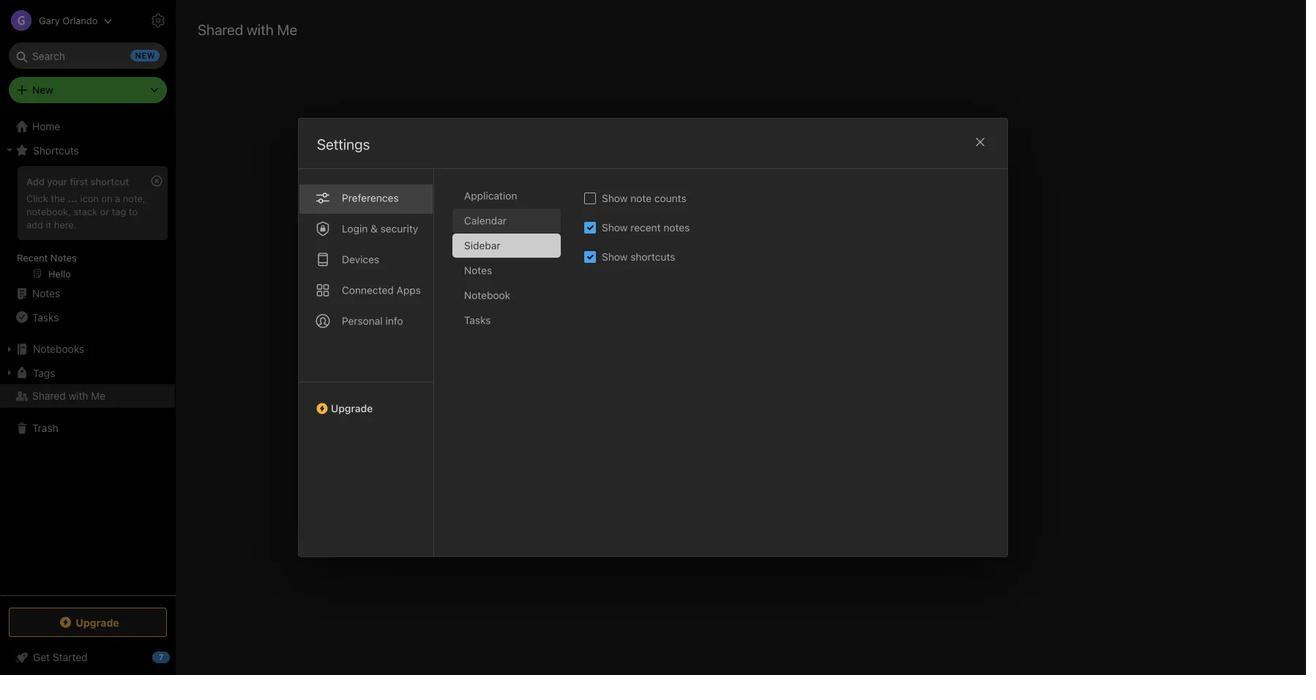 Task type: describe. For each thing, give the bounding box(es) containing it.
recent
[[631, 221, 661, 234]]

notebooks link
[[0, 338, 175, 361]]

tab list for calendar
[[299, 169, 434, 556]]

show shortcuts
[[602, 251, 675, 263]]

notes tab
[[452, 258, 561, 283]]

tasks inside tasks button
[[32, 311, 59, 323]]

on
[[101, 193, 112, 204]]

tasks button
[[0, 305, 175, 329]]

notebook tab
[[452, 283, 561, 308]]

notebooks
[[33, 343, 84, 355]]

tasks inside tasks tab
[[464, 314, 491, 326]]

home
[[32, 120, 60, 133]]

me inside shared with me element
[[277, 21, 297, 38]]

upgrade for the right upgrade popup button
[[331, 402, 373, 414]]

trash
[[32, 422, 58, 434]]

counts
[[654, 192, 686, 204]]

login & security
[[342, 223, 418, 235]]

expand tags image
[[4, 367, 15, 379]]

with inside tree
[[68, 390, 88, 402]]

settings
[[317, 135, 370, 153]]

...
[[68, 193, 77, 204]]

1 horizontal spatial shared with me
[[198, 21, 297, 38]]

2 vertical spatial notes
[[32, 287, 60, 299]]

sidebar tab
[[452, 234, 561, 258]]

to
[[129, 206, 138, 217]]

group containing add your first shortcut
[[0, 162, 175, 288]]

tags button
[[0, 361, 175, 384]]

tag
[[112, 206, 126, 217]]

shortcuts
[[631, 251, 675, 263]]

new
[[32, 84, 53, 96]]

icon
[[80, 193, 99, 204]]

here.
[[54, 219, 77, 230]]

connected apps
[[342, 284, 421, 296]]

note
[[631, 192, 652, 204]]

add
[[26, 176, 44, 187]]

first
[[70, 176, 88, 187]]

close image
[[972, 133, 989, 151]]

calendar tab
[[452, 209, 561, 233]]

show for show note counts
[[602, 192, 628, 204]]

trash link
[[0, 417, 175, 440]]

the
[[51, 193, 65, 204]]

expand notebooks image
[[4, 343, 15, 355]]

personal info
[[342, 315, 403, 327]]

notebook
[[464, 289, 510, 301]]

tab list for show note counts
[[452, 184, 573, 556]]

0 horizontal spatial upgrade button
[[9, 608, 167, 637]]

preferences
[[342, 192, 399, 204]]

personal
[[342, 315, 383, 327]]

shared with me link
[[0, 384, 175, 408]]

home link
[[0, 115, 176, 138]]

shared inside tree
[[32, 390, 66, 402]]

devices
[[342, 253, 379, 265]]

show note counts
[[602, 192, 686, 204]]

application tab
[[452, 184, 561, 208]]



Task type: vqa. For each thing, say whether or not it's contained in the screenshot.
bottommost )
no



Task type: locate. For each thing, give the bounding box(es) containing it.
1 vertical spatial me
[[91, 390, 106, 402]]

upgrade button
[[299, 381, 433, 420], [9, 608, 167, 637]]

notes
[[664, 221, 690, 234]]

0 vertical spatial notes
[[50, 252, 77, 263]]

apps
[[397, 284, 421, 296]]

note,
[[123, 193, 145, 204]]

show for show shortcuts
[[602, 251, 628, 263]]

0 horizontal spatial upgrade
[[76, 616, 119, 628]]

upgrade inside tab list
[[331, 402, 373, 414]]

1 vertical spatial notes
[[464, 264, 492, 276]]

1 show from the top
[[602, 192, 628, 204]]

shared right settings image
[[198, 21, 243, 38]]

1 vertical spatial show
[[602, 221, 628, 234]]

tab list containing preferences
[[299, 169, 434, 556]]

calendar
[[464, 215, 507, 227]]

1 horizontal spatial upgrade button
[[299, 381, 433, 420]]

click
[[26, 193, 48, 204]]

tab list containing application
[[452, 184, 573, 556]]

application
[[464, 190, 517, 202]]

2 show from the top
[[602, 221, 628, 234]]

it
[[46, 219, 51, 230]]

upgrade for the left upgrade popup button
[[76, 616, 119, 628]]

new button
[[9, 77, 167, 103]]

0 vertical spatial shared
[[198, 21, 243, 38]]

show right 'show recent notes' checkbox
[[602, 221, 628, 234]]

1 horizontal spatial upgrade
[[331, 402, 373, 414]]

show right show shortcuts option
[[602, 251, 628, 263]]

0 horizontal spatial me
[[91, 390, 106, 402]]

Show shortcuts checkbox
[[584, 251, 596, 263]]

1 horizontal spatial me
[[277, 21, 297, 38]]

1 vertical spatial upgrade
[[76, 616, 119, 628]]

1 horizontal spatial tasks
[[464, 314, 491, 326]]

3 show from the top
[[602, 251, 628, 263]]

tasks up "notebooks"
[[32, 311, 59, 323]]

notes down recent notes
[[32, 287, 60, 299]]

0 vertical spatial upgrade
[[331, 402, 373, 414]]

login
[[342, 223, 368, 235]]

show for show recent notes
[[602, 221, 628, 234]]

0 horizontal spatial shared
[[32, 390, 66, 402]]

2 vertical spatial show
[[602, 251, 628, 263]]

0 vertical spatial with
[[247, 21, 274, 38]]

icon on a note, notebook, stack or tag to add it here.
[[26, 193, 145, 230]]

upgrade
[[331, 402, 373, 414], [76, 616, 119, 628]]

tree containing home
[[0, 115, 176, 595]]

None search field
[[19, 42, 157, 69]]

stack
[[74, 206, 97, 217]]

sidebar
[[464, 239, 501, 252]]

recent
[[17, 252, 48, 263]]

1 vertical spatial with
[[68, 390, 88, 402]]

notes right recent
[[50, 252, 77, 263]]

notebook,
[[26, 206, 71, 217]]

shared
[[198, 21, 243, 38], [32, 390, 66, 402]]

0 vertical spatial shared with me
[[198, 21, 297, 38]]

recent notes
[[17, 252, 77, 263]]

1 vertical spatial shared
[[32, 390, 66, 402]]

shared with me inside tree
[[32, 390, 106, 402]]

or
[[100, 206, 109, 217]]

0 horizontal spatial with
[[68, 390, 88, 402]]

shared with me element
[[176, 0, 1306, 675]]

1 horizontal spatial with
[[247, 21, 274, 38]]

add
[[26, 219, 43, 230]]

Show note counts checkbox
[[584, 193, 596, 204]]

0 vertical spatial upgrade button
[[299, 381, 433, 420]]

shared with me
[[198, 21, 297, 38], [32, 390, 106, 402]]

me inside shared with me link
[[91, 390, 106, 402]]

shared down tags
[[32, 390, 66, 402]]

add your first shortcut
[[26, 176, 129, 187]]

1 horizontal spatial shared
[[198, 21, 243, 38]]

1 vertical spatial shared with me
[[32, 390, 106, 402]]

shortcuts
[[33, 144, 79, 156]]

0 horizontal spatial tab list
[[299, 169, 434, 556]]

tasks down notebook
[[464, 314, 491, 326]]

shortcuts button
[[0, 138, 175, 162]]

with
[[247, 21, 274, 38], [68, 390, 88, 402]]

group
[[0, 162, 175, 288]]

info
[[385, 315, 403, 327]]

settings image
[[149, 12, 167, 29]]

tree
[[0, 115, 176, 595]]

show
[[602, 192, 628, 204], [602, 221, 628, 234], [602, 251, 628, 263]]

shortcut
[[91, 176, 129, 187]]

show recent notes
[[602, 221, 690, 234]]

notes inside "tab"
[[464, 264, 492, 276]]

connected
[[342, 284, 394, 296]]

Search text field
[[19, 42, 157, 69]]

notes link
[[0, 282, 175, 305]]

0 horizontal spatial tasks
[[32, 311, 59, 323]]

a
[[115, 193, 120, 204]]

tasks
[[32, 311, 59, 323], [464, 314, 491, 326]]

notes inside group
[[50, 252, 77, 263]]

show right the show note counts option
[[602, 192, 628, 204]]

tags
[[33, 367, 55, 379]]

1 horizontal spatial tab list
[[452, 184, 573, 556]]

notes down sidebar at the top left of page
[[464, 264, 492, 276]]

notes
[[50, 252, 77, 263], [464, 264, 492, 276], [32, 287, 60, 299]]

Show recent notes checkbox
[[584, 222, 596, 234]]

1 vertical spatial upgrade button
[[9, 608, 167, 637]]

0 vertical spatial show
[[602, 192, 628, 204]]

click the ...
[[26, 193, 77, 204]]

0 vertical spatial me
[[277, 21, 297, 38]]

tasks tab
[[452, 308, 561, 332]]

security
[[380, 223, 418, 235]]

me
[[277, 21, 297, 38], [91, 390, 106, 402]]

&
[[371, 223, 378, 235]]

0 horizontal spatial shared with me
[[32, 390, 106, 402]]

tab list
[[299, 169, 434, 556], [452, 184, 573, 556]]

your
[[47, 176, 67, 187]]



